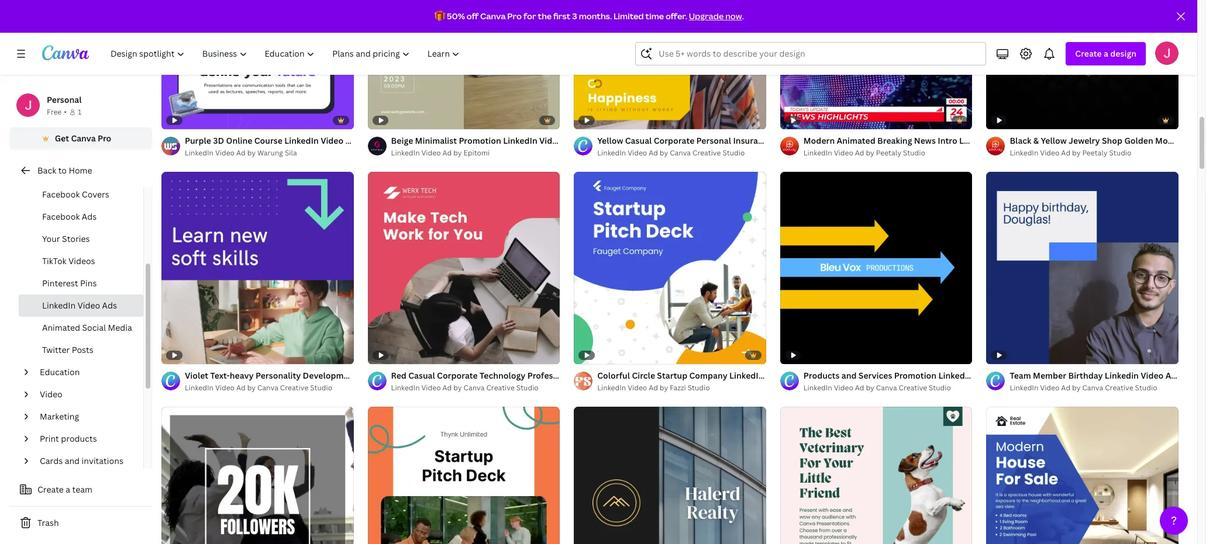Task type: vqa. For each thing, say whether or not it's contained in the screenshot.
Cards
yes



Task type: describe. For each thing, give the bounding box(es) containing it.
modern animated breaking news intro linkedin video ad linkedin video ad by peetaly studio
[[804, 135, 1032, 158]]

video link
[[35, 384, 136, 406]]

Search search field
[[659, 43, 979, 65]]

casual for red
[[409, 370, 435, 382]]

posts
[[72, 345, 94, 356]]

0 vertical spatial pro
[[508, 11, 522, 22]]

print products link
[[35, 428, 136, 451]]

golden
[[1125, 135, 1154, 147]]

to
[[58, 165, 67, 176]]

intro inside modern animated breaking news intro linkedin video ad linkedin video ad by peetaly studio
[[938, 135, 958, 147]]

months.
[[579, 11, 612, 22]]

animated social media link
[[19, 317, 143, 339]]

back
[[37, 165, 56, 176]]

purple 3d online course linkedin video ad linkedin video ad by warung sila
[[185, 135, 357, 158]]

breaking
[[878, 135, 913, 147]]

cards
[[40, 456, 63, 467]]

course
[[254, 135, 283, 147]]

get canva pro button
[[9, 128, 152, 150]]

back to home link
[[9, 159, 152, 183]]

purple 3d online course linkedin video ad link
[[185, 135, 357, 148]]

facebook for facebook covers
[[42, 189, 80, 200]]

fazzi
[[670, 383, 686, 393]]

facebook for facebook ads
[[42, 211, 80, 222]]

media
[[108, 322, 132, 334]]

violet
[[185, 370, 208, 382]]

your
[[42, 234, 60, 245]]

animated social media
[[42, 322, 132, 334]]

canva inside yellow casual corporate personal insurance finance linkedin video ad linkedin video ad by canva creative studio
[[670, 148, 691, 158]]

creative inside yellow casual corporate personal insurance finance linkedin video ad linkedin video ad by canva creative studio
[[693, 148, 721, 158]]

education inside violet text-heavy personality development webinar education linkedin video ad linkedin video ad by canva creative studio
[[394, 370, 435, 382]]

personal inside yellow casual corporate personal insurance finance linkedin video ad linkedin video ad by canva creative studio
[[697, 135, 732, 147]]

circle
[[632, 370, 656, 382]]

black & yellow jewelry shop golden modern intro linkedin video ad by peetaly studio
[[1010, 135, 1207, 158]]

by inside purple 3d online course linkedin video ad linkedin video ad by warung sila
[[247, 148, 256, 158]]

yellow casual corporate personal insurance finance linkedin video ad linkedin video ad by canva creative studio
[[598, 135, 880, 158]]

invitations
[[82, 456, 123, 467]]

red
[[391, 370, 407, 382]]

upgrade now button
[[689, 11, 743, 22]]

casual for yellow
[[626, 135, 652, 147]]

by inside violet text-heavy personality development webinar education linkedin video ad linkedin video ad by canva creative studio
[[247, 383, 256, 393]]

create a design
[[1076, 48, 1137, 59]]

linkedin video ad by epitomi link
[[391, 148, 560, 159]]

the
[[538, 11, 552, 22]]

minimalist
[[415, 135, 457, 147]]

pinterest pins
[[42, 278, 97, 289]]

create a team button
[[9, 479, 152, 502]]

time
[[646, 11, 664, 22]]

corporate for personal
[[654, 135, 695, 147]]

1 horizontal spatial ads
[[102, 300, 117, 311]]

news
[[915, 135, 936, 147]]

videos
[[68, 256, 95, 267]]

colorful circle startup company linkedin video ad linkedin video ad by fazzi studio
[[598, 370, 802, 393]]

animated inside modern animated breaking news intro linkedin video ad linkedin video ad by peetaly studio
[[837, 135, 876, 147]]

linkedin video ad by canva creative studio link for personality
[[185, 383, 354, 394]]

&
[[1034, 135, 1040, 147]]

beige minimalist promotion linkedin video ad link
[[391, 135, 575, 148]]

•
[[64, 107, 67, 117]]

red casual corporate technology professional/business services linkedin video ad link
[[391, 370, 726, 383]]

webinar
[[359, 370, 392, 382]]

cards and invitations link
[[35, 451, 136, 473]]

canva inside button
[[71, 133, 96, 144]]

create a team
[[37, 485, 92, 496]]

professional/business
[[528, 370, 616, 382]]

modern inside the black & yellow jewelry shop golden modern intro linkedin video ad by peetaly studio
[[1156, 135, 1187, 147]]

linkedin video ad by fazzi studio link
[[598, 383, 767, 394]]

tiktok videos
[[42, 256, 95, 267]]

yellow casual corporate personal insurance finance linkedin video ad link
[[598, 135, 880, 148]]

video inside the black & yellow jewelry shop golden modern intro linkedin video ad by peetaly studio
[[1041, 148, 1060, 158]]

linkedin inside the black & yellow jewelry shop golden modern intro linkedin video ad by peetaly studio
[[1010, 148, 1039, 158]]

social
[[82, 322, 106, 334]]

first
[[554, 11, 571, 22]]

pins
[[80, 278, 97, 289]]

pro inside button
[[98, 133, 111, 144]]

yellow inside yellow casual corporate personal insurance finance linkedin video ad linkedin video ad by canva creative studio
[[598, 135, 624, 147]]

free
[[47, 107, 62, 117]]

get canva pro
[[55, 133, 111, 144]]

limited
[[614, 11, 644, 22]]

offer.
[[666, 11, 688, 22]]

0 horizontal spatial education
[[40, 367, 80, 378]]

studio inside violet text-heavy personality development webinar education linkedin video ad linkedin video ad by canva creative studio
[[310, 383, 333, 393]]

text-
[[210, 370, 230, 382]]

peetaly for jewelry
[[1083, 148, 1108, 158]]

a for design
[[1104, 48, 1109, 59]]

canva inside the red casual corporate technology professional/business services linkedin video ad linkedin video ad by canva creative studio
[[464, 383, 485, 393]]

back to home
[[37, 165, 92, 176]]

pinterest pins link
[[19, 273, 143, 295]]

twitter
[[42, 345, 70, 356]]

education link
[[35, 362, 136, 384]]



Task type: locate. For each thing, give the bounding box(es) containing it.
create for create a team
[[37, 485, 64, 496]]

0 horizontal spatial yellow
[[598, 135, 624, 147]]

1
[[78, 107, 82, 117]]

black
[[1010, 135, 1032, 147]]

peetaly for news
[[877, 148, 902, 158]]

create down cards
[[37, 485, 64, 496]]

create
[[1076, 48, 1102, 59], [37, 485, 64, 496]]

and
[[65, 456, 80, 467]]

ads up media
[[102, 300, 117, 311]]

1 peetaly from the left
[[877, 148, 902, 158]]

black & yellow jewelry shop golden modern intro link
[[1010, 135, 1207, 148]]

0 vertical spatial a
[[1104, 48, 1109, 59]]

2 yellow from the left
[[1041, 135, 1067, 147]]

1 horizontal spatial yellow
[[1041, 135, 1067, 147]]

startup
[[657, 370, 688, 382]]

create left 'design'
[[1076, 48, 1102, 59]]

twitter posts link
[[19, 339, 143, 362]]

2 modern from the left
[[1156, 135, 1187, 147]]

1 horizontal spatial animated
[[837, 135, 876, 147]]

beige
[[391, 135, 413, 147]]

twitter posts
[[42, 345, 94, 356]]

1 vertical spatial corporate
[[437, 370, 478, 382]]

linkedin video ad by canva creative studio link
[[598, 148, 767, 159], [185, 383, 354, 394], [391, 383, 560, 394], [804, 383, 973, 394], [1010, 383, 1179, 394]]

1 horizontal spatial casual
[[626, 135, 652, 147]]

0 horizontal spatial create
[[37, 485, 64, 496]]

finance
[[775, 135, 806, 147]]

animated left breaking at the top
[[837, 135, 876, 147]]

0 horizontal spatial pro
[[98, 133, 111, 144]]

intro right the news on the right top of page
[[938, 135, 958, 147]]

1 vertical spatial facebook
[[42, 211, 80, 222]]

modern
[[804, 135, 835, 147], [1156, 135, 1187, 147]]

0 horizontal spatial a
[[66, 485, 70, 496]]

casual inside the red casual corporate technology professional/business services linkedin video ad linkedin video ad by canva creative studio
[[409, 370, 435, 382]]

pro left the 'for'
[[508, 11, 522, 22]]

corporate for technology
[[437, 370, 478, 382]]

1 horizontal spatial linkedin video ad by canva creative studio
[[1010, 383, 1158, 393]]

insurance
[[734, 135, 773, 147]]

marketing
[[40, 411, 79, 423]]

get
[[55, 133, 69, 144]]

canva inside violet text-heavy personality development webinar education linkedin video ad linkedin video ad by canva creative studio
[[258, 383, 279, 393]]

0 horizontal spatial corporate
[[437, 370, 478, 382]]

1 horizontal spatial modern
[[1156, 135, 1187, 147]]

0 horizontal spatial intro
[[938, 135, 958, 147]]

0 vertical spatial animated
[[837, 135, 876, 147]]

peetaly down jewelry
[[1083, 148, 1108, 158]]

🎁 50% off canva pro for the first 3 months. limited time offer. upgrade now .
[[435, 11, 744, 22]]

home
[[69, 165, 92, 176]]

print products
[[40, 434, 97, 445]]

peetaly inside the black & yellow jewelry shop golden modern intro linkedin video ad by peetaly studio
[[1083, 148, 1108, 158]]

by inside modern animated breaking news intro linkedin video ad linkedin video ad by peetaly studio
[[866, 148, 875, 158]]

0 horizontal spatial peetaly
[[877, 148, 902, 158]]

linkedin video ad by canva creative studio link for personal
[[598, 148, 767, 159]]

1 vertical spatial ads
[[102, 300, 117, 311]]

trash
[[37, 518, 59, 529]]

0 vertical spatial corporate
[[654, 135, 695, 147]]

a inside dropdown button
[[1104, 48, 1109, 59]]

studio inside the black & yellow jewelry shop golden modern intro linkedin video ad by peetaly studio
[[1110, 148, 1132, 158]]

yellow inside the black & yellow jewelry shop golden modern intro linkedin video ad by peetaly studio
[[1041, 135, 1067, 147]]

linkedin video ad by peetaly studio link down jewelry
[[1010, 148, 1179, 159]]

1 linkedin video ad by peetaly studio link from the left
[[804, 148, 973, 159]]

creative inside violet text-heavy personality development webinar education linkedin video ad linkedin video ad by canva creative studio
[[280, 383, 309, 393]]

3
[[573, 11, 578, 22]]

red casual corporate technology professional/business services linkedin video ad linkedin video ad by canva creative studio
[[391, 370, 726, 393]]

1 vertical spatial a
[[66, 485, 70, 496]]

a for team
[[66, 485, 70, 496]]

pinterest
[[42, 278, 78, 289]]

top level navigation element
[[103, 42, 470, 66]]

studio inside the red casual corporate technology professional/business services linkedin video ad linkedin video ad by canva creative studio
[[517, 383, 539, 393]]

0 horizontal spatial linkedin video ad by peetaly studio link
[[804, 148, 973, 159]]

video inside 'link'
[[40, 389, 62, 400]]

facebook up your stories
[[42, 211, 80, 222]]

0 horizontal spatial casual
[[409, 370, 435, 382]]

facebook up facebook ads
[[42, 189, 80, 200]]

peetaly down breaking at the top
[[877, 148, 902, 158]]

personality
[[256, 370, 301, 382]]

1 vertical spatial personal
[[697, 135, 732, 147]]

marketing link
[[35, 406, 136, 428]]

by inside beige minimalist promotion linkedin video ad linkedin video ad by epitomi
[[454, 148, 462, 158]]

1 horizontal spatial peetaly
[[1083, 148, 1108, 158]]

products
[[61, 434, 97, 445]]

studio inside colorful circle startup company linkedin video ad linkedin video ad by fazzi studio
[[688, 383, 710, 393]]

3d
[[213, 135, 224, 147]]

1 horizontal spatial personal
[[697, 135, 732, 147]]

create for create a design
[[1076, 48, 1102, 59]]

peetaly inside modern animated breaking news intro linkedin video ad linkedin video ad by peetaly studio
[[877, 148, 902, 158]]

animated inside animated social media link
[[42, 322, 80, 334]]

heavy
[[230, 370, 254, 382]]

education down twitter
[[40, 367, 80, 378]]

0 horizontal spatial ads
[[82, 211, 97, 222]]

0 vertical spatial create
[[1076, 48, 1102, 59]]

canva
[[481, 11, 506, 22], [71, 133, 96, 144], [670, 148, 691, 158], [258, 383, 279, 393], [464, 383, 485, 393], [877, 383, 898, 393], [1083, 383, 1104, 393]]

tiktok
[[42, 256, 66, 267]]

by inside the red casual corporate technology professional/business services linkedin video ad linkedin video ad by canva creative studio
[[454, 383, 462, 393]]

modern inside modern animated breaking news intro linkedin video ad linkedin video ad by peetaly studio
[[804, 135, 835, 147]]

1 modern from the left
[[804, 135, 835, 147]]

trash link
[[9, 512, 152, 536]]

linkedin video ad by peetaly studio link for news
[[804, 148, 973, 159]]

2 facebook from the top
[[42, 211, 80, 222]]

yellow
[[598, 135, 624, 147], [1041, 135, 1067, 147]]

0 horizontal spatial linkedin video ad by canva creative studio
[[804, 383, 952, 393]]

personal left insurance
[[697, 135, 732, 147]]

intro
[[938, 135, 958, 147], [1189, 135, 1207, 147]]

stories
[[62, 234, 90, 245]]

technology
[[480, 370, 526, 382]]

your stories link
[[19, 228, 143, 250]]

studio inside modern animated breaking news intro linkedin video ad linkedin video ad by peetaly studio
[[904, 148, 926, 158]]

1 yellow from the left
[[598, 135, 624, 147]]

studio inside yellow casual corporate personal insurance finance linkedin video ad linkedin video ad by canva creative studio
[[723, 148, 745, 158]]

creative
[[693, 148, 721, 158], [280, 383, 309, 393], [487, 383, 515, 393], [899, 383, 928, 393], [1106, 383, 1134, 393]]

a left 'design'
[[1104, 48, 1109, 59]]

0 horizontal spatial modern
[[804, 135, 835, 147]]

a left team
[[66, 485, 70, 496]]

intro right "golden"
[[1189, 135, 1207, 147]]

linkedin video ad by peetaly studio link for jewelry
[[1010, 148, 1179, 159]]

1 vertical spatial animated
[[42, 322, 80, 334]]

a
[[1104, 48, 1109, 59], [66, 485, 70, 496]]

modern animated breaking news intro linkedin video ad link
[[804, 135, 1032, 148]]

colorful circle startup company linkedin video ad link
[[598, 370, 802, 383]]

create inside button
[[37, 485, 64, 496]]

50%
[[447, 11, 465, 22]]

by inside yellow casual corporate personal insurance finance linkedin video ad linkedin video ad by canva creative studio
[[660, 148, 669, 158]]

facebook covers
[[42, 189, 109, 200]]

casual inside yellow casual corporate personal insurance finance linkedin video ad linkedin video ad by canva creative studio
[[626, 135, 652, 147]]

sila
[[285, 148, 297, 158]]

education right the webinar
[[394, 370, 435, 382]]

personal
[[47, 94, 82, 105], [697, 135, 732, 147]]

2 intro from the left
[[1189, 135, 1207, 147]]

animated up twitter
[[42, 322, 80, 334]]

1 horizontal spatial a
[[1104, 48, 1109, 59]]

linkedin video ad by canva creative studio
[[804, 383, 952, 393], [1010, 383, 1158, 393]]

by inside colorful circle startup company linkedin video ad linkedin video ad by fazzi studio
[[660, 383, 669, 393]]

beige minimalist promotion linkedin video ad linkedin video ad by epitomi
[[391, 135, 575, 158]]

linkedin video ad by warung sila link
[[185, 148, 354, 159]]

None search field
[[636, 42, 987, 66]]

1 horizontal spatial corporate
[[654, 135, 695, 147]]

purple
[[185, 135, 211, 147]]

education
[[40, 367, 80, 378], [394, 370, 435, 382]]

peetaly
[[877, 148, 902, 158], [1083, 148, 1108, 158]]

development
[[303, 370, 357, 382]]

upgrade
[[689, 11, 724, 22]]

create inside dropdown button
[[1076, 48, 1102, 59]]

1 vertical spatial casual
[[409, 370, 435, 382]]

0 vertical spatial personal
[[47, 94, 82, 105]]

jewelry
[[1069, 135, 1101, 147]]

personal up •
[[47, 94, 82, 105]]

linkedin video ad by canva creative studio link for technology
[[391, 383, 560, 394]]

facebook ads link
[[19, 206, 143, 228]]

warung
[[258, 148, 283, 158]]

corporate
[[654, 135, 695, 147], [437, 370, 478, 382]]

a inside button
[[66, 485, 70, 496]]

online
[[226, 135, 252, 147]]

casual
[[626, 135, 652, 147], [409, 370, 435, 382]]

0 horizontal spatial personal
[[47, 94, 82, 105]]

promotion
[[459, 135, 501, 147]]

james peterson image
[[1156, 42, 1179, 65]]

company
[[690, 370, 728, 382]]

0 vertical spatial facebook
[[42, 189, 80, 200]]

2 linkedin video ad by peetaly studio link from the left
[[1010, 148, 1179, 159]]

🎁
[[435, 11, 445, 22]]

corporate inside yellow casual corporate personal insurance finance linkedin video ad linkedin video ad by canva creative studio
[[654, 135, 695, 147]]

now
[[726, 11, 743, 22]]

1 intro from the left
[[938, 135, 958, 147]]

creative inside the red casual corporate technology professional/business services linkedin video ad linkedin video ad by canva creative studio
[[487, 383, 515, 393]]

1 vertical spatial pro
[[98, 133, 111, 144]]

facebook ads
[[42, 211, 97, 222]]

your stories
[[42, 234, 90, 245]]

0 vertical spatial casual
[[626, 135, 652, 147]]

pro up back to home link
[[98, 133, 111, 144]]

by inside the black & yellow jewelry shop golden modern intro linkedin video ad by peetaly studio
[[1073, 148, 1081, 158]]

1 horizontal spatial linkedin video ad by peetaly studio link
[[1010, 148, 1179, 159]]

print
[[40, 434, 59, 445]]

cards and invitations
[[40, 456, 123, 467]]

1 horizontal spatial intro
[[1189, 135, 1207, 147]]

ads down covers
[[82, 211, 97, 222]]

linkedin video ad by peetaly studio link down breaking at the top
[[804, 148, 973, 159]]

for
[[524, 11, 536, 22]]

corporate inside the red casual corporate technology professional/business services linkedin video ad linkedin video ad by canva creative studio
[[437, 370, 478, 382]]

design
[[1111, 48, 1137, 59]]

tiktok videos link
[[19, 250, 143, 273]]

epitomi
[[464, 148, 490, 158]]

1 horizontal spatial pro
[[508, 11, 522, 22]]

1 horizontal spatial education
[[394, 370, 435, 382]]

team
[[72, 485, 92, 496]]

facebook covers link
[[19, 184, 143, 206]]

colorful
[[598, 370, 630, 382]]

off
[[467, 11, 479, 22]]

intro inside the black & yellow jewelry shop golden modern intro linkedin video ad by peetaly studio
[[1189, 135, 1207, 147]]

1 horizontal spatial create
[[1076, 48, 1102, 59]]

0 horizontal spatial animated
[[42, 322, 80, 334]]

0 vertical spatial ads
[[82, 211, 97, 222]]

ad inside the black & yellow jewelry shop golden modern intro linkedin video ad by peetaly studio
[[1062, 148, 1071, 158]]

2 peetaly from the left
[[1083, 148, 1108, 158]]

.
[[743, 11, 744, 22]]

1 vertical spatial create
[[37, 485, 64, 496]]

linkedin
[[285, 135, 319, 147], [503, 135, 538, 147], [960, 135, 994, 147], [808, 135, 842, 147], [185, 148, 214, 158], [391, 148, 420, 158], [804, 148, 833, 158], [598, 148, 626, 158], [1010, 148, 1039, 158], [42, 300, 76, 311], [437, 370, 471, 382], [654, 370, 688, 382], [730, 370, 764, 382], [185, 383, 214, 393], [391, 383, 420, 393], [804, 383, 833, 393], [598, 383, 626, 393], [1010, 383, 1039, 393]]

1 facebook from the top
[[42, 189, 80, 200]]



